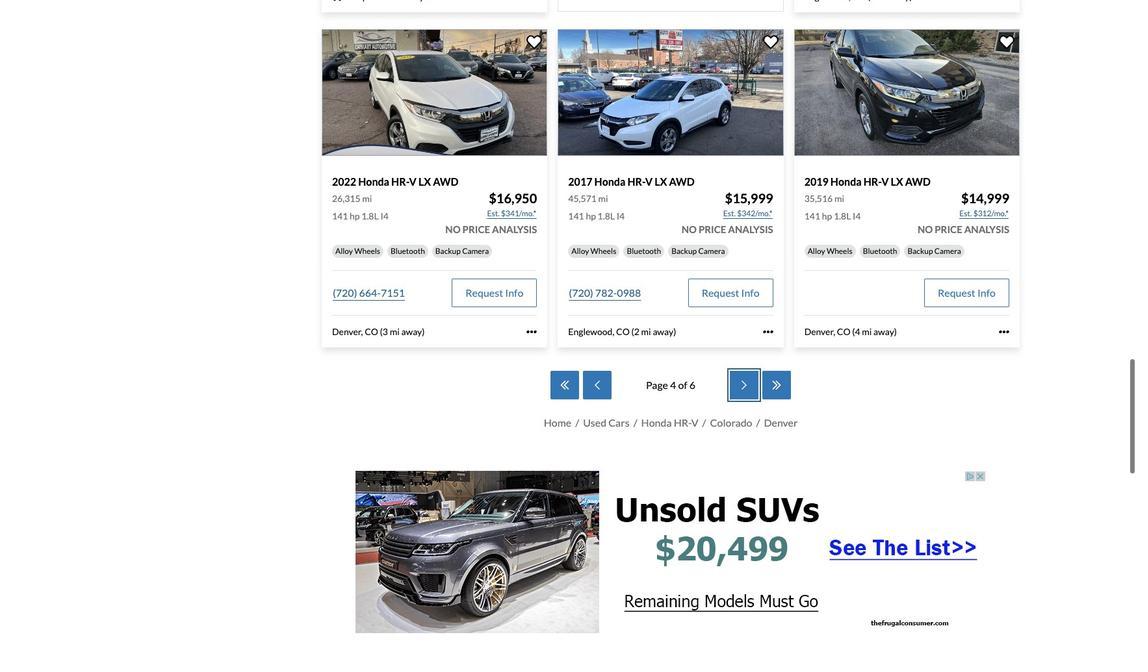 Task type: vqa. For each thing, say whether or not it's contained in the screenshot.
2013
no



Task type: describe. For each thing, give the bounding box(es) containing it.
2017 honda hr-v lx awd
[[569, 176, 695, 188]]

1 / from the left
[[576, 417, 579, 429]]

honda right cars
[[642, 417, 672, 429]]

bluetooth for $15,999
[[627, 247, 661, 256]]

hp for $14,999
[[822, 211, 832, 222]]

home / used cars / honda hr-v / colorado / denver
[[544, 417, 798, 429]]

4
[[670, 379, 676, 391]]

26,315 mi 141 hp 1.8l i4
[[332, 193, 389, 222]]

est. $312/mo.* button
[[959, 208, 1010, 221]]

bluetooth for $14,999
[[863, 247, 898, 256]]

141 for $16,950
[[332, 211, 348, 222]]

black 2019 honda hr-v lx awd suv / crossover all-wheel drive continuously variable transmission image
[[794, 29, 1020, 156]]

2022 honda hr-v lx awd
[[332, 176, 459, 188]]

i4 for $15,999
[[617, 211, 625, 222]]

hp for $15,999
[[586, 211, 596, 222]]

4 / from the left
[[757, 417, 760, 429]]

(4
[[853, 327, 861, 338]]

est. for $14,999
[[960, 209, 972, 219]]

26,315
[[332, 193, 361, 204]]

backup camera for $16,950
[[436, 247, 489, 256]]

no for $14,999
[[918, 224, 933, 236]]

request info button for $15,999
[[688, 279, 774, 308]]

of
[[678, 379, 688, 391]]

cars
[[609, 417, 630, 429]]

alloy for $16,950
[[336, 247, 353, 256]]

honda for $15,999
[[595, 176, 626, 188]]

backup for $14,999
[[908, 247, 933, 256]]

request for $15,999
[[702, 287, 740, 299]]

6
[[690, 379, 696, 391]]

45,571
[[569, 193, 597, 204]]

wheels for $14,999
[[827, 247, 853, 256]]

request info for $15,999
[[702, 287, 760, 299]]

alloy for $15,999
[[572, 247, 589, 256]]

honda hr-v link
[[642, 417, 699, 429]]

info for $16,950
[[505, 287, 524, 299]]

home link
[[544, 417, 572, 429]]

mi inside 35,516 mi 141 hp 1.8l i4
[[835, 193, 845, 204]]

page 4 of 6
[[646, 379, 696, 391]]

1.8l for $15,999
[[598, 211, 615, 222]]

$14,999
[[962, 191, 1010, 206]]

3 request info button from the left
[[925, 279, 1010, 308]]

truck image
[[332, 0, 343, 2]]

camera for $15,999
[[699, 247, 725, 256]]

mi inside 26,315 mi 141 hp 1.8l i4
[[362, 193, 372, 204]]

away) for $16,950
[[401, 327, 425, 338]]

page
[[646, 379, 668, 391]]

price for $14,999
[[935, 224, 963, 236]]

englewood,
[[569, 327, 615, 338]]

mi right (2
[[642, 327, 651, 338]]

35,516
[[805, 193, 833, 204]]

backup camera for $14,999
[[908, 247, 962, 256]]

est. $341/mo.* button
[[487, 208, 537, 221]]

(720) for $16,950
[[333, 287, 357, 299]]

hr- down of
[[674, 417, 692, 429]]

awd for $14,999
[[906, 176, 931, 188]]

honda for $16,950
[[358, 176, 390, 188]]

denver
[[764, 417, 798, 429]]

est. $342/mo.* button
[[723, 208, 774, 221]]

(2
[[632, 327, 640, 338]]

mi inside 45,571 mi 141 hp 1.8l i4
[[599, 193, 608, 204]]

141 for $14,999
[[805, 211, 821, 222]]

hr- for $15,999
[[628, 176, 646, 188]]

$15,999 est. $342/mo.* no price analysis
[[682, 191, 774, 236]]

chevron double right image
[[771, 380, 784, 391]]

hr- for $16,950
[[392, 176, 409, 188]]

bluetooth for $16,950
[[391, 247, 425, 256]]



Task type: locate. For each thing, give the bounding box(es) containing it.
2 141 from the left
[[569, 211, 584, 222]]

white 2017 honda hr-v lx awd suv / crossover all-wheel drive automatic image
[[558, 29, 784, 156]]

1 hp from the left
[[350, 211, 360, 222]]

honda
[[358, 176, 390, 188], [595, 176, 626, 188], [831, 176, 862, 188], [642, 417, 672, 429]]

alloy down 45,571 mi 141 hp 1.8l i4
[[572, 247, 589, 256]]

3 backup camera from the left
[[908, 247, 962, 256]]

price for $16,950
[[463, 224, 490, 236]]

1.8l down '2017 honda hr-v lx awd'
[[598, 211, 615, 222]]

$15,999
[[725, 191, 774, 206]]

141 down 45,571
[[569, 211, 584, 222]]

i4 down '2017 honda hr-v lx awd'
[[617, 211, 625, 222]]

alloy wheels up "(720) 782-0988" at top
[[572, 247, 617, 256]]

white 2022 honda hr-v lx awd suv / crossover all-wheel drive continuously variable transmission image
[[322, 29, 548, 156]]

(720) for $15,999
[[569, 287, 594, 299]]

no
[[446, 224, 461, 236], [682, 224, 697, 236], [918, 224, 933, 236]]

away) right (3
[[401, 327, 425, 338]]

141 down '35,516'
[[805, 211, 821, 222]]

2 horizontal spatial 141
[[805, 211, 821, 222]]

1 1.8l from the left
[[362, 211, 379, 222]]

ellipsis h image for $14,999
[[999, 327, 1010, 338]]

3 hp from the left
[[822, 211, 832, 222]]

1 horizontal spatial request info button
[[688, 279, 774, 308]]

(720) 664-7151
[[333, 287, 405, 299]]

0 horizontal spatial price
[[463, 224, 490, 236]]

mi right (4
[[862, 327, 872, 338]]

0 horizontal spatial est.
[[487, 209, 500, 219]]

lx for $14,999
[[891, 176, 904, 188]]

2 horizontal spatial co
[[837, 327, 851, 338]]

awd for $15,999
[[669, 176, 695, 188]]

2 est. from the left
[[724, 209, 736, 219]]

3 no from the left
[[918, 224, 933, 236]]

backup for $15,999
[[672, 247, 697, 256]]

alloy
[[336, 247, 353, 256], [572, 247, 589, 256], [808, 247, 826, 256]]

1 info from the left
[[505, 287, 524, 299]]

3 141 from the left
[[805, 211, 821, 222]]

$342/mo.*
[[738, 209, 773, 219]]

analysis down est. $342/mo.* button
[[729, 224, 774, 236]]

i4 down 2019 honda hr-v lx awd
[[853, 211, 861, 222]]

request info for $16,950
[[466, 287, 524, 299]]

2 (720) from the left
[[569, 287, 594, 299]]

away) for $15,999
[[653, 327, 676, 338]]

2 horizontal spatial request info button
[[925, 279, 1010, 308]]

0 horizontal spatial alloy
[[336, 247, 353, 256]]

backup for $16,950
[[436, 247, 461, 256]]

(720) inside '(720) 664-7151' button
[[333, 287, 357, 299]]

est. for $15,999
[[724, 209, 736, 219]]

1.8l for $14,999
[[834, 211, 851, 222]]

lx for $16,950
[[419, 176, 431, 188]]

analysis inside $16,950 est. $341/mo.* no price analysis
[[492, 224, 537, 236]]

2 awd from the left
[[669, 176, 695, 188]]

1 horizontal spatial analysis
[[729, 224, 774, 236]]

used
[[583, 417, 607, 429]]

2 away) from the left
[[653, 327, 676, 338]]

i4 down 2022 honda hr-v lx awd
[[381, 211, 389, 222]]

analysis for $14,999
[[965, 224, 1010, 236]]

1 141 from the left
[[332, 211, 348, 222]]

i4 inside 45,571 mi 141 hp 1.8l i4
[[617, 211, 625, 222]]

2 horizontal spatial camera
[[935, 247, 962, 256]]

no for $15,999
[[682, 224, 697, 236]]

wheels up "(720) 782-0988" at top
[[591, 247, 617, 256]]

request info button
[[452, 279, 537, 308], [688, 279, 774, 308], [925, 279, 1010, 308]]

0 horizontal spatial bluetooth
[[391, 247, 425, 256]]

v for $16,950
[[409, 176, 417, 188]]

2 horizontal spatial backup camera
[[908, 247, 962, 256]]

denver, for $14,999
[[805, 327, 836, 338]]

alloy wheels up (720) 664-7151
[[336, 247, 380, 256]]

honda up 35,516 mi 141 hp 1.8l i4
[[831, 176, 862, 188]]

1 horizontal spatial (720)
[[569, 287, 594, 299]]

mi right 45,571
[[599, 193, 608, 204]]

0 horizontal spatial camera
[[462, 247, 489, 256]]

2 horizontal spatial alloy
[[808, 247, 826, 256]]

wheels up (720) 664-7151
[[355, 247, 380, 256]]

v
[[409, 176, 417, 188], [646, 176, 653, 188], [882, 176, 889, 188], [692, 417, 699, 429]]

2 camera from the left
[[699, 247, 725, 256]]

141 inside 45,571 mi 141 hp 1.8l i4
[[569, 211, 584, 222]]

est. for $16,950
[[487, 209, 500, 219]]

1.8l
[[362, 211, 379, 222], [598, 211, 615, 222], [834, 211, 851, 222]]

wheels for $15,999
[[591, 247, 617, 256]]

1 horizontal spatial backup
[[672, 247, 697, 256]]

2 horizontal spatial away)
[[874, 327, 897, 338]]

0 horizontal spatial request
[[466, 287, 503, 299]]

/ left used
[[576, 417, 579, 429]]

hr- right 2017
[[628, 176, 646, 188]]

0 horizontal spatial ellipsis h image
[[527, 327, 537, 338]]

3 co from the left
[[837, 327, 851, 338]]

0 horizontal spatial no
[[446, 224, 461, 236]]

alloy wheels for $16,950
[[336, 247, 380, 256]]

2 horizontal spatial request
[[938, 287, 976, 299]]

price
[[463, 224, 490, 236], [699, 224, 727, 236], [935, 224, 963, 236]]

co for $16,950
[[365, 327, 378, 338]]

0 horizontal spatial away)
[[401, 327, 425, 338]]

i4
[[381, 211, 389, 222], [617, 211, 625, 222], [853, 211, 861, 222]]

141 down 26,315 on the top of page
[[332, 211, 348, 222]]

i4 for $14,999
[[853, 211, 861, 222]]

away) right (4
[[874, 327, 897, 338]]

alloy wheels
[[336, 247, 380, 256], [572, 247, 617, 256], [808, 247, 853, 256]]

$312/mo.*
[[974, 209, 1009, 219]]

ellipsis h image
[[527, 327, 537, 338], [999, 327, 1010, 338]]

1 horizontal spatial no
[[682, 224, 697, 236]]

wheels for $16,950
[[355, 247, 380, 256]]

home
[[544, 417, 572, 429]]

co left (2
[[617, 327, 630, 338]]

$16,950
[[489, 191, 537, 206]]

est. down the $14,999
[[960, 209, 972, 219]]

alloy for $14,999
[[808, 247, 826, 256]]

lx
[[419, 176, 431, 188], [655, 176, 667, 188], [891, 176, 904, 188]]

0 horizontal spatial backup
[[436, 247, 461, 256]]

1 horizontal spatial request info
[[702, 287, 760, 299]]

1 horizontal spatial i4
[[617, 211, 625, 222]]

backup camera down "$14,999 est. $312/mo.* no price analysis"
[[908, 247, 962, 256]]

2 alloy wheels from the left
[[572, 247, 617, 256]]

2 horizontal spatial awd
[[906, 176, 931, 188]]

analysis down est. $312/mo.* button
[[965, 224, 1010, 236]]

info
[[505, 287, 524, 299], [742, 287, 760, 299], [978, 287, 996, 299]]

mi right 26,315 on the top of page
[[362, 193, 372, 204]]

request
[[466, 287, 503, 299], [702, 287, 740, 299], [938, 287, 976, 299]]

1 horizontal spatial alloy wheels
[[572, 247, 617, 256]]

1 request info from the left
[[466, 287, 524, 299]]

2 ellipsis h image from the left
[[999, 327, 1010, 338]]

camera down $15,999 est. $342/mo.* no price analysis
[[699, 247, 725, 256]]

2 / from the left
[[634, 417, 638, 429]]

camera for $14,999
[[935, 247, 962, 256]]

v for $14,999
[[882, 176, 889, 188]]

hr- for $14,999
[[864, 176, 882, 188]]

0 horizontal spatial analysis
[[492, 224, 537, 236]]

0 horizontal spatial awd
[[433, 176, 459, 188]]

away) for $14,999
[[874, 327, 897, 338]]

0 horizontal spatial i4
[[381, 211, 389, 222]]

2 hp from the left
[[586, 211, 596, 222]]

1 horizontal spatial lx
[[655, 176, 667, 188]]

analysis for $15,999
[[729, 224, 774, 236]]

$14,999 est. $312/mo.* no price analysis
[[918, 191, 1010, 236]]

honda for $14,999
[[831, 176, 862, 188]]

backup down "$14,999 est. $312/mo.* no price analysis"
[[908, 247, 933, 256]]

0 horizontal spatial info
[[505, 287, 524, 299]]

141 for $15,999
[[569, 211, 584, 222]]

honda up 45,571 mi 141 hp 1.8l i4
[[595, 176, 626, 188]]

ellipsis h image
[[763, 327, 774, 338]]

price down est. $341/mo.* button
[[463, 224, 490, 236]]

2019
[[805, 176, 829, 188]]

(720) 782-0988 button
[[569, 279, 642, 308]]

/ right cars
[[634, 417, 638, 429]]

mi
[[362, 193, 372, 204], [599, 193, 608, 204], [835, 193, 845, 204], [390, 327, 400, 338], [642, 327, 651, 338], [862, 327, 872, 338]]

2 bluetooth from the left
[[627, 247, 661, 256]]

price inside $15,999 est. $342/mo.* no price analysis
[[699, 224, 727, 236]]

est. inside "$14,999 est. $312/mo.* no price analysis"
[[960, 209, 972, 219]]

1 camera from the left
[[462, 247, 489, 256]]

awd
[[433, 176, 459, 188], [669, 176, 695, 188], [906, 176, 931, 188]]

0988
[[617, 287, 641, 299]]

1 price from the left
[[463, 224, 490, 236]]

0 horizontal spatial denver,
[[332, 327, 363, 338]]

1 horizontal spatial awd
[[669, 176, 695, 188]]

0 horizontal spatial request info button
[[452, 279, 537, 308]]

colorado link
[[710, 417, 753, 429]]

backup down $15,999 est. $342/mo.* no price analysis
[[672, 247, 697, 256]]

englewood, co (2 mi away)
[[569, 327, 676, 338]]

2 request info button from the left
[[688, 279, 774, 308]]

2 horizontal spatial wheels
[[827, 247, 853, 256]]

analysis for $16,950
[[492, 224, 537, 236]]

co
[[365, 327, 378, 338], [617, 327, 630, 338], [837, 327, 851, 338]]

est. inside $16,950 est. $341/mo.* no price analysis
[[487, 209, 500, 219]]

1 horizontal spatial request
[[702, 287, 740, 299]]

1.8l inside 45,571 mi 141 hp 1.8l i4
[[598, 211, 615, 222]]

1 horizontal spatial alloy
[[572, 247, 589, 256]]

2 horizontal spatial no
[[918, 224, 933, 236]]

backup camera for $15,999
[[672, 247, 725, 256]]

est.
[[487, 209, 500, 219], [724, 209, 736, 219], [960, 209, 972, 219]]

backup
[[436, 247, 461, 256], [672, 247, 697, 256], [908, 247, 933, 256]]

co for $15,999
[[617, 327, 630, 338]]

35,516 mi 141 hp 1.8l i4
[[805, 193, 861, 222]]

0 horizontal spatial 141
[[332, 211, 348, 222]]

1 horizontal spatial bluetooth
[[627, 247, 661, 256]]

no inside $16,950 est. $341/mo.* no price analysis
[[446, 224, 461, 236]]

3 awd from the left
[[906, 176, 931, 188]]

(720) 782-0988
[[569, 287, 641, 299]]

0 horizontal spatial request info
[[466, 287, 524, 299]]

price inside $16,950 est. $341/mo.* no price analysis
[[463, 224, 490, 236]]

alloy wheels for $15,999
[[572, 247, 617, 256]]

0 horizontal spatial 1.8l
[[362, 211, 379, 222]]

2 horizontal spatial backup
[[908, 247, 933, 256]]

2 horizontal spatial alloy wheels
[[808, 247, 853, 256]]

1 away) from the left
[[401, 327, 425, 338]]

2 request info from the left
[[702, 287, 760, 299]]

3 price from the left
[[935, 224, 963, 236]]

2 i4 from the left
[[617, 211, 625, 222]]

$16,950 est. $341/mo.* no price analysis
[[446, 191, 537, 236]]

1 request from the left
[[466, 287, 503, 299]]

141
[[332, 211, 348, 222], [569, 211, 584, 222], [805, 211, 821, 222]]

no inside $15,999 est. $342/mo.* no price analysis
[[682, 224, 697, 236]]

2 alloy from the left
[[572, 247, 589, 256]]

2 horizontal spatial i4
[[853, 211, 861, 222]]

hp down 26,315 on the top of page
[[350, 211, 360, 222]]

3 away) from the left
[[874, 327, 897, 338]]

3 request from the left
[[938, 287, 976, 299]]

3 camera from the left
[[935, 247, 962, 256]]

1 wheels from the left
[[355, 247, 380, 256]]

0 horizontal spatial lx
[[419, 176, 431, 188]]

hp down '35,516'
[[822, 211, 832, 222]]

chevron right image
[[738, 380, 751, 391]]

2017
[[569, 176, 593, 188]]

mi right (3
[[390, 327, 400, 338]]

2 price from the left
[[699, 224, 727, 236]]

7151
[[381, 287, 405, 299]]

2 request from the left
[[702, 287, 740, 299]]

0 horizontal spatial alloy wheels
[[336, 247, 380, 256]]

price for $15,999
[[699, 224, 727, 236]]

1 request info button from the left
[[452, 279, 537, 308]]

(720) inside (720) 782-0988 button
[[569, 287, 594, 299]]

2 co from the left
[[617, 327, 630, 338]]

request for $16,950
[[466, 287, 503, 299]]

ellipsis h image for $16,950
[[527, 327, 537, 338]]

advertisement element
[[356, 471, 986, 634]]

hp inside 45,571 mi 141 hp 1.8l i4
[[586, 211, 596, 222]]

wheels
[[355, 247, 380, 256], [591, 247, 617, 256], [827, 247, 853, 256]]

(720) 664-7151 button
[[332, 279, 406, 308]]

0 horizontal spatial wheels
[[355, 247, 380, 256]]

1 horizontal spatial co
[[617, 327, 630, 338]]

camera down "$14,999 est. $312/mo.* no price analysis"
[[935, 247, 962, 256]]

v for $15,999
[[646, 176, 653, 188]]

2 lx from the left
[[655, 176, 667, 188]]

1 bluetooth from the left
[[391, 247, 425, 256]]

denver, left (3
[[332, 327, 363, 338]]

price down est. $312/mo.* button
[[935, 224, 963, 236]]

1 horizontal spatial 141
[[569, 211, 584, 222]]

782-
[[596, 287, 617, 299]]

analysis
[[492, 224, 537, 236], [729, 224, 774, 236], [965, 224, 1010, 236]]

request info button for $16,950
[[452, 279, 537, 308]]

2 horizontal spatial est.
[[960, 209, 972, 219]]

2 horizontal spatial 1.8l
[[834, 211, 851, 222]]

denver, for $16,950
[[332, 327, 363, 338]]

3 request info from the left
[[938, 287, 996, 299]]

1 lx from the left
[[419, 176, 431, 188]]

1 ellipsis h image from the left
[[527, 327, 537, 338]]

3 alloy wheels from the left
[[808, 247, 853, 256]]

denver, co (3 mi away)
[[332, 327, 425, 338]]

1 analysis from the left
[[492, 224, 537, 236]]

1 backup camera from the left
[[436, 247, 489, 256]]

1.8l inside 26,315 mi 141 hp 1.8l i4
[[362, 211, 379, 222]]

1 horizontal spatial away)
[[653, 327, 676, 338]]

1 horizontal spatial denver,
[[805, 327, 836, 338]]

2 wheels from the left
[[591, 247, 617, 256]]

2 analysis from the left
[[729, 224, 774, 236]]

no for $16,950
[[446, 224, 461, 236]]

est. inside $15,999 est. $342/mo.* no price analysis
[[724, 209, 736, 219]]

1 alloy wheels from the left
[[336, 247, 380, 256]]

analysis down est. $341/mo.* button
[[492, 224, 537, 236]]

awd for $16,950
[[433, 176, 459, 188]]

1 backup from the left
[[436, 247, 461, 256]]

3 info from the left
[[978, 287, 996, 299]]

analysis inside $15,999 est. $342/mo.* no price analysis
[[729, 224, 774, 236]]

colorado
[[710, 417, 753, 429]]

2 horizontal spatial bluetooth
[[863, 247, 898, 256]]

/
[[576, 417, 579, 429], [634, 417, 638, 429], [703, 417, 707, 429], [757, 417, 760, 429]]

hp inside 35,516 mi 141 hp 1.8l i4
[[822, 211, 832, 222]]

backup camera
[[436, 247, 489, 256], [672, 247, 725, 256], [908, 247, 962, 256]]

price inside "$14,999 est. $312/mo.* no price analysis"
[[935, 224, 963, 236]]

1 horizontal spatial 1.8l
[[598, 211, 615, 222]]

141 inside 26,315 mi 141 hp 1.8l i4
[[332, 211, 348, 222]]

3 est. from the left
[[960, 209, 972, 219]]

awd up $16,950 est. $341/mo.* no price analysis
[[433, 176, 459, 188]]

3 lx from the left
[[891, 176, 904, 188]]

1 i4 from the left
[[381, 211, 389, 222]]

2 denver, from the left
[[805, 327, 836, 338]]

1 no from the left
[[446, 224, 461, 236]]

3 / from the left
[[703, 417, 707, 429]]

hp down 45,571
[[586, 211, 596, 222]]

mi right '35,516'
[[835, 193, 845, 204]]

/ left colorado
[[703, 417, 707, 429]]

1 denver, from the left
[[332, 327, 363, 338]]

2 horizontal spatial request info
[[938, 287, 996, 299]]

141 inside 35,516 mi 141 hp 1.8l i4
[[805, 211, 821, 222]]

2 horizontal spatial price
[[935, 224, 963, 236]]

2022
[[332, 176, 356, 188]]

1 alloy from the left
[[336, 247, 353, 256]]

0 horizontal spatial (720)
[[333, 287, 357, 299]]

co left (3
[[365, 327, 378, 338]]

hp inside 26,315 mi 141 hp 1.8l i4
[[350, 211, 360, 222]]

$341/mo.*
[[501, 209, 537, 219]]

hp
[[350, 211, 360, 222], [586, 211, 596, 222], [822, 211, 832, 222]]

1 horizontal spatial backup camera
[[672, 247, 725, 256]]

no inside "$14,999 est. $312/mo.* no price analysis"
[[918, 224, 933, 236]]

info for $15,999
[[742, 287, 760, 299]]

alloy wheels for $14,999
[[808, 247, 853, 256]]

2 no from the left
[[682, 224, 697, 236]]

1 horizontal spatial info
[[742, 287, 760, 299]]

3 1.8l from the left
[[834, 211, 851, 222]]

1 awd from the left
[[433, 176, 459, 188]]

co for $14,999
[[837, 327, 851, 338]]

1.8l down 2019 honda hr-v lx awd
[[834, 211, 851, 222]]

1 horizontal spatial camera
[[699, 247, 725, 256]]

1 horizontal spatial wheels
[[591, 247, 617, 256]]

honda up 26,315 mi 141 hp 1.8l i4
[[358, 176, 390, 188]]

camera for $16,950
[[462, 247, 489, 256]]

664-
[[359, 287, 381, 299]]

(720)
[[333, 287, 357, 299], [569, 287, 594, 299]]

camera
[[462, 247, 489, 256], [699, 247, 725, 256], [935, 247, 962, 256]]

3 alloy from the left
[[808, 247, 826, 256]]

1 horizontal spatial est.
[[724, 209, 736, 219]]

denver,
[[332, 327, 363, 338], [805, 327, 836, 338]]

hr-
[[392, 176, 409, 188], [628, 176, 646, 188], [864, 176, 882, 188], [674, 417, 692, 429]]

denver, co (4 mi away)
[[805, 327, 897, 338]]

45,571 mi 141 hp 1.8l i4
[[569, 193, 625, 222]]

3 analysis from the left
[[965, 224, 1010, 236]]

hr- right 2022
[[392, 176, 409, 188]]

lx for $15,999
[[655, 176, 667, 188]]

1.8l inside 35,516 mi 141 hp 1.8l i4
[[834, 211, 851, 222]]

1 (720) from the left
[[333, 287, 357, 299]]

i4 for $16,950
[[381, 211, 389, 222]]

(720) left 782-
[[569, 287, 594, 299]]

backup camera down $16,950 est. $341/mo.* no price analysis
[[436, 247, 489, 256]]

2 horizontal spatial info
[[978, 287, 996, 299]]

away) right (2
[[653, 327, 676, 338]]

hp for $16,950
[[350, 211, 360, 222]]

(3
[[380, 327, 388, 338]]

est. down $15,999 on the right of the page
[[724, 209, 736, 219]]

chevron left image
[[591, 380, 604, 391]]

est. down $16,950
[[487, 209, 500, 219]]

request info
[[466, 287, 524, 299], [702, 287, 760, 299], [938, 287, 996, 299]]

1 horizontal spatial hp
[[586, 211, 596, 222]]

co left (4
[[837, 327, 851, 338]]

2 backup camera from the left
[[672, 247, 725, 256]]

3 i4 from the left
[[853, 211, 861, 222]]

analysis inside "$14,999 est. $312/mo.* no price analysis"
[[965, 224, 1010, 236]]

3 backup from the left
[[908, 247, 933, 256]]

2019 honda hr-v lx awd
[[805, 176, 931, 188]]

0 horizontal spatial backup camera
[[436, 247, 489, 256]]

chevron double left image
[[559, 380, 572, 391]]

hr- right 2019
[[864, 176, 882, 188]]

i4 inside 26,315 mi 141 hp 1.8l i4
[[381, 211, 389, 222]]

1 horizontal spatial price
[[699, 224, 727, 236]]

i4 inside 35,516 mi 141 hp 1.8l i4
[[853, 211, 861, 222]]

3 bluetooth from the left
[[863, 247, 898, 256]]

(720) left 664-
[[333, 287, 357, 299]]

3 wheels from the left
[[827, 247, 853, 256]]

alloy down 26,315 mi 141 hp 1.8l i4
[[336, 247, 353, 256]]

2 horizontal spatial lx
[[891, 176, 904, 188]]

bluetooth
[[391, 247, 425, 256], [627, 247, 661, 256], [863, 247, 898, 256]]

2 backup from the left
[[672, 247, 697, 256]]

alloy wheels down 35,516 mi 141 hp 1.8l i4
[[808, 247, 853, 256]]

2 horizontal spatial analysis
[[965, 224, 1010, 236]]

backup down $16,950 est. $341/mo.* no price analysis
[[436, 247, 461, 256]]

price down est. $342/mo.* button
[[699, 224, 727, 236]]

backup camera down $15,999 est. $342/mo.* no price analysis
[[672, 247, 725, 256]]

/ left denver
[[757, 417, 760, 429]]

awd up "$14,999 est. $312/mo.* no price analysis"
[[906, 176, 931, 188]]

1 co from the left
[[365, 327, 378, 338]]

alloy down 35,516 mi 141 hp 1.8l i4
[[808, 247, 826, 256]]

2 horizontal spatial hp
[[822, 211, 832, 222]]

1 est. from the left
[[487, 209, 500, 219]]

0 horizontal spatial hp
[[350, 211, 360, 222]]

camera down $16,950 est. $341/mo.* no price analysis
[[462, 247, 489, 256]]

denver, left (4
[[805, 327, 836, 338]]

awd up $15,999 est. $342/mo.* no price analysis
[[669, 176, 695, 188]]

2 1.8l from the left
[[598, 211, 615, 222]]

used cars link
[[583, 417, 630, 429]]

1.8l down 2022 honda hr-v lx awd
[[362, 211, 379, 222]]

1.8l for $16,950
[[362, 211, 379, 222]]

1 horizontal spatial ellipsis h image
[[999, 327, 1010, 338]]

away)
[[401, 327, 425, 338], [653, 327, 676, 338], [874, 327, 897, 338]]

0 horizontal spatial co
[[365, 327, 378, 338]]

2 info from the left
[[742, 287, 760, 299]]

wheels down 35,516 mi 141 hp 1.8l i4
[[827, 247, 853, 256]]



